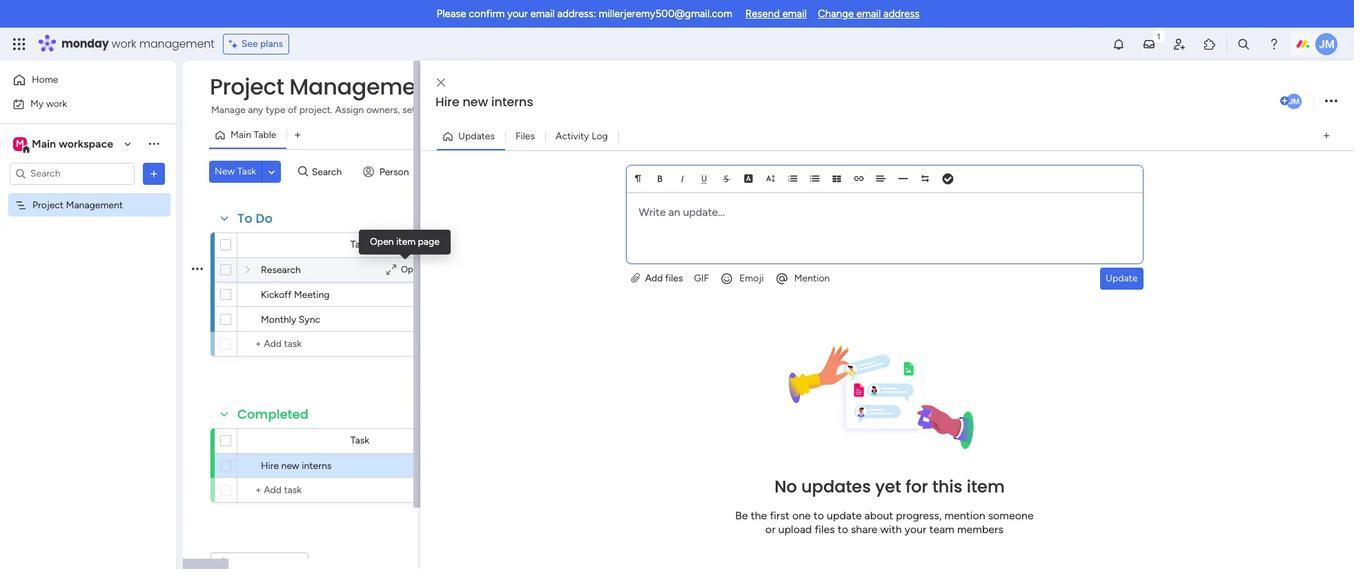 Task type: vqa. For each thing, say whether or not it's contained in the screenshot.
the bottom INTERNS
yes



Task type: locate. For each thing, give the bounding box(es) containing it.
work right 'my'
[[46, 98, 67, 109]]

jeremy miller image
[[1316, 33, 1338, 55], [1286, 93, 1304, 110]]

gif
[[694, 273, 709, 284]]

link image
[[855, 174, 864, 183]]

confirm
[[469, 8, 505, 20]]

apps image
[[1204, 37, 1218, 51]]

about
[[865, 510, 894, 523]]

monday work management
[[61, 36, 215, 52]]

gif button
[[689, 268, 715, 290]]

my work button
[[8, 93, 148, 115]]

workspace image
[[13, 136, 27, 152]]

1 horizontal spatial your
[[566, 104, 585, 116]]

main left table
[[231, 129, 251, 141]]

1 vertical spatial hire
[[261, 461, 279, 472]]

set
[[403, 104, 416, 116]]

management inside 'list box'
[[66, 199, 123, 211]]

2 email from the left
[[783, 8, 807, 20]]

0 horizontal spatial to
[[814, 510, 825, 523]]

work right monday
[[112, 36, 136, 52]]

files inside be the first one to update about progress, mention someone or upload files to share with your team members
[[815, 523, 835, 536]]

project for project management manage any type of project. assign owners, set timelines and keep track of where your project stands.
[[210, 71, 284, 102]]

1 horizontal spatial project
[[210, 71, 284, 102]]

your down progress,
[[905, 523, 927, 536]]

first
[[770, 510, 790, 523]]

1 horizontal spatial new
[[463, 93, 488, 110]]

change
[[818, 8, 854, 20]]

main
[[231, 129, 251, 141], [32, 137, 56, 150]]

person button
[[358, 161, 417, 183]]

0 vertical spatial hire new interns
[[436, 93, 534, 110]]

open for open item page
[[370, 236, 394, 248]]

open down open item page
[[401, 264, 423, 275]]

hire new interns inside field
[[436, 93, 534, 110]]

one
[[793, 510, 811, 523]]

hire new interns up updates
[[436, 93, 534, 110]]

project inside project management manage any type of project. assign owners, set timelines and keep track of where your project stands.
[[210, 71, 284, 102]]

1. numbers image
[[788, 174, 798, 183]]

table
[[254, 129, 277, 141]]

0 vertical spatial hire
[[436, 93, 460, 110]]

new up + add task text box
[[281, 461, 300, 472]]

0 horizontal spatial work
[[46, 98, 67, 109]]

new up updates
[[463, 93, 488, 110]]

angle down image
[[268, 167, 275, 177]]

to
[[814, 510, 825, 523], [838, 523, 849, 536]]

email
[[531, 8, 555, 20], [783, 8, 807, 20], [857, 8, 881, 20]]

emoji button
[[715, 268, 770, 290]]

project down "search in workspace" field
[[32, 199, 64, 211]]

to down "update"
[[838, 523, 849, 536]]

update button
[[1101, 268, 1144, 290]]

workspace
[[59, 137, 113, 150]]

hire
[[436, 93, 460, 110], [261, 461, 279, 472]]

0 horizontal spatial hire new interns
[[261, 461, 332, 472]]

3 email from the left
[[857, 8, 881, 20]]

upload
[[779, 523, 812, 536]]

open inside button
[[401, 264, 423, 275]]

1 of from the left
[[288, 104, 297, 116]]

option
[[0, 193, 176, 195]]

management inside project management manage any type of project. assign owners, set timelines and keep track of where your project stands.
[[290, 71, 438, 102]]

1 vertical spatial project
[[32, 199, 64, 211]]

0 horizontal spatial item
[[396, 236, 416, 248]]

new inside field
[[463, 93, 488, 110]]

0 horizontal spatial management
[[66, 199, 123, 211]]

main for main table
[[231, 129, 251, 141]]

interns
[[491, 93, 534, 110], [302, 461, 332, 472]]

open up open button
[[370, 236, 394, 248]]

align image
[[877, 174, 886, 183]]

0 horizontal spatial options image
[[147, 167, 161, 181]]

project for project management
[[32, 199, 64, 211]]

1 horizontal spatial interns
[[491, 93, 534, 110]]

item left the "page"
[[396, 236, 416, 248]]

1 image
[[1153, 28, 1166, 44]]

Hire new interns field
[[432, 93, 1278, 111]]

project
[[588, 104, 619, 116]]

hire new interns up + add task text box
[[261, 461, 332, 472]]

of right type
[[288, 104, 297, 116]]

main right the workspace icon
[[32, 137, 56, 150]]

email right change
[[857, 8, 881, 20]]

1 horizontal spatial hire
[[436, 93, 460, 110]]

1 horizontal spatial item
[[967, 476, 1005, 498]]

open button
[[383, 262, 427, 278]]

monday
[[61, 36, 109, 52]]

new
[[463, 93, 488, 110], [281, 461, 300, 472]]

email right resend
[[783, 8, 807, 20]]

main inside workspace selection element
[[32, 137, 56, 150]]

item up mention at the bottom right
[[967, 476, 1005, 498]]

management down "search in workspace" field
[[66, 199, 123, 211]]

meeting
[[294, 289, 330, 301]]

1 horizontal spatial main
[[231, 129, 251, 141]]

1 horizontal spatial jeremy miller image
[[1316, 33, 1338, 55]]

open
[[370, 236, 394, 248], [401, 264, 423, 275]]

main table button
[[209, 124, 287, 146]]

0 vertical spatial open
[[370, 236, 394, 248]]

or
[[766, 523, 776, 536]]

my work
[[30, 98, 67, 109]]

2 horizontal spatial your
[[905, 523, 927, 536]]

0 horizontal spatial email
[[531, 8, 555, 20]]

of
[[288, 104, 297, 116], [525, 104, 535, 116]]

to right one
[[814, 510, 825, 523]]

files right add
[[666, 273, 683, 284]]

0 horizontal spatial files
[[666, 273, 683, 284]]

keep
[[478, 104, 499, 116]]

m
[[16, 138, 24, 150]]

project inside 'list box'
[[32, 199, 64, 211]]

your right the confirm
[[508, 8, 528, 20]]

address
[[884, 8, 920, 20]]

of right track
[[525, 104, 535, 116]]

0 vertical spatial new
[[463, 93, 488, 110]]

hire down close icon
[[436, 93, 460, 110]]

rtl ltr image
[[921, 174, 931, 183]]

2 vertical spatial your
[[905, 523, 927, 536]]

files
[[516, 130, 535, 142]]

where
[[537, 104, 564, 116]]

1 horizontal spatial hire new interns
[[436, 93, 534, 110]]

files down "update"
[[815, 523, 835, 536]]

work for my
[[46, 98, 67, 109]]

project.
[[299, 104, 333, 116]]

Completed field
[[234, 406, 312, 424]]

line image
[[899, 174, 908, 183]]

work inside button
[[46, 98, 67, 109]]

mention
[[795, 273, 830, 284]]

close image
[[437, 78, 445, 88]]

1 vertical spatial task
[[351, 239, 370, 251]]

1 horizontal spatial email
[[783, 8, 807, 20]]

task
[[237, 166, 256, 177], [351, 239, 370, 251], [351, 435, 370, 447]]

0 vertical spatial to
[[814, 510, 825, 523]]

project management list box
[[0, 191, 176, 403]]

your inside be the first one to update about progress, mention someone or upload files to share with your team members
[[905, 523, 927, 536]]

project up any
[[210, 71, 284, 102]]

0 vertical spatial project
[[210, 71, 284, 102]]

work
[[112, 36, 136, 52], [46, 98, 67, 109]]

0 horizontal spatial project
[[32, 199, 64, 211]]

2 horizontal spatial email
[[857, 8, 881, 20]]

1 horizontal spatial options image
[[1326, 92, 1338, 111]]

size image
[[766, 174, 776, 183]]

hire new interns
[[436, 93, 534, 110], [261, 461, 332, 472]]

0 horizontal spatial main
[[32, 137, 56, 150]]

your inside project management manage any type of project. assign owners, set timelines and keep track of where your project stands.
[[566, 104, 585, 116]]

1 vertical spatial files
[[815, 523, 835, 536]]

1 vertical spatial open
[[401, 264, 423, 275]]

invite members image
[[1173, 37, 1187, 51]]

0 vertical spatial interns
[[491, 93, 534, 110]]

0 vertical spatial jeremy miller image
[[1316, 33, 1338, 55]]

main table
[[231, 129, 277, 141]]

options image
[[1326, 92, 1338, 111], [147, 167, 161, 181]]

emoji
[[740, 273, 764, 284]]

email left address:
[[531, 8, 555, 20]]

be
[[736, 510, 748, 523]]

main workspace
[[32, 137, 113, 150]]

interns up + add task text box
[[302, 461, 332, 472]]

hire up + add task text box
[[261, 461, 279, 472]]

mention button
[[770, 268, 836, 290]]

table image
[[833, 174, 842, 183]]

new
[[215, 166, 235, 177]]

1 vertical spatial options image
[[147, 167, 161, 181]]

0 horizontal spatial of
[[288, 104, 297, 116]]

main inside button
[[231, 129, 251, 141]]

0 horizontal spatial jeremy miller image
[[1286, 93, 1304, 110]]

1 vertical spatial work
[[46, 98, 67, 109]]

0 vertical spatial task
[[237, 166, 256, 177]]

type
[[266, 104, 286, 116]]

update
[[1106, 273, 1138, 284]]

log
[[592, 130, 608, 142]]

files
[[666, 273, 683, 284], [815, 523, 835, 536]]

1 horizontal spatial work
[[112, 36, 136, 52]]

your
[[508, 8, 528, 20], [566, 104, 585, 116], [905, 523, 927, 536]]

1 horizontal spatial of
[[525, 104, 535, 116]]

1 horizontal spatial management
[[290, 71, 438, 102]]

strikethrough image
[[722, 174, 732, 183]]

0 horizontal spatial hire
[[261, 461, 279, 472]]

0 horizontal spatial your
[[508, 8, 528, 20]]

1 horizontal spatial files
[[815, 523, 835, 536]]

your right where
[[566, 104, 585, 116]]

0 vertical spatial your
[[508, 8, 528, 20]]

workspace selection element
[[13, 136, 115, 154]]

to
[[238, 210, 253, 227]]

work for monday
[[112, 36, 136, 52]]

2 vertical spatial task
[[351, 435, 370, 447]]

0 horizontal spatial interns
[[302, 461, 332, 472]]

share
[[851, 523, 878, 536]]

management
[[290, 71, 438, 102], [66, 199, 123, 211]]

and
[[460, 104, 476, 116]]

1 vertical spatial management
[[66, 199, 123, 211]]

options image down workspace options icon
[[147, 167, 161, 181]]

management for project management manage any type of project. assign owners, set timelines and keep track of where your project stands.
[[290, 71, 438, 102]]

change email address link
[[818, 8, 920, 20]]

1 vertical spatial new
[[281, 461, 300, 472]]

0 vertical spatial work
[[112, 36, 136, 52]]

0 horizontal spatial open
[[370, 236, 394, 248]]

item
[[396, 236, 416, 248], [967, 476, 1005, 498]]

with
[[881, 523, 902, 536]]

+ Add task text field
[[244, 336, 356, 353]]

this
[[933, 476, 963, 498]]

project
[[210, 71, 284, 102], [32, 199, 64, 211]]

0 vertical spatial management
[[290, 71, 438, 102]]

select product image
[[12, 37, 26, 51]]

interns up files
[[491, 93, 534, 110]]

1 horizontal spatial open
[[401, 264, 423, 275]]

1 vertical spatial item
[[967, 476, 1005, 498]]

Project Management field
[[206, 71, 441, 102]]

1 vertical spatial your
[[566, 104, 585, 116]]

1 horizontal spatial to
[[838, 523, 849, 536]]

options image up add view image
[[1326, 92, 1338, 111]]

management up assign
[[290, 71, 438, 102]]



Task type: describe. For each thing, give the bounding box(es) containing it.
please
[[437, 8, 467, 20]]

track
[[501, 104, 523, 116]]

to do
[[238, 210, 273, 227]]

text color image
[[744, 174, 754, 183]]

new task
[[215, 166, 256, 177]]

bold image
[[656, 174, 665, 183]]

1 vertical spatial hire new interns
[[261, 461, 332, 472]]

manage
[[211, 104, 246, 116]]

someone
[[989, 510, 1034, 523]]

management
[[139, 36, 215, 52]]

add view image
[[295, 130, 301, 141]]

0 horizontal spatial new
[[281, 461, 300, 472]]

address:
[[558, 8, 597, 20]]

&bull; bullets image
[[810, 174, 820, 183]]

activity log
[[556, 130, 608, 142]]

0 vertical spatial options image
[[1326, 92, 1338, 111]]

resend email
[[746, 8, 807, 20]]

activity log button
[[546, 125, 619, 147]]

workspace options image
[[147, 137, 161, 151]]

monthly
[[261, 314, 296, 326]]

0 vertical spatial item
[[396, 236, 416, 248]]

task for to do
[[351, 239, 370, 251]]

files button
[[505, 125, 546, 147]]

resend
[[746, 8, 780, 20]]

notifications image
[[1113, 37, 1126, 51]]

for
[[906, 476, 929, 498]]

your for management
[[566, 104, 585, 116]]

0 vertical spatial files
[[666, 273, 683, 284]]

underline image
[[700, 174, 710, 183]]

updates
[[459, 130, 495, 142]]

project management
[[32, 199, 123, 211]]

sync
[[299, 314, 321, 326]]

email for resend email
[[783, 8, 807, 20]]

person
[[380, 166, 409, 178]]

home
[[32, 74, 58, 86]]

Search in workspace field
[[29, 166, 115, 182]]

home button
[[8, 69, 148, 91]]

mention
[[945, 510, 986, 523]]

do
[[256, 210, 273, 227]]

kickoff meeting
[[261, 289, 330, 301]]

v2 search image
[[298, 164, 309, 180]]

hire inside field
[[436, 93, 460, 110]]

new task button
[[209, 161, 262, 183]]

italic image
[[678, 174, 687, 183]]

Search field
[[309, 162, 350, 182]]

help image
[[1268, 37, 1282, 51]]

my
[[30, 98, 44, 109]]

format image
[[634, 174, 643, 183]]

task inside button
[[237, 166, 256, 177]]

activity
[[556, 130, 590, 142]]

dapulse addbtn image
[[1281, 97, 1290, 106]]

email for change email address
[[857, 8, 881, 20]]

monthly sync
[[261, 314, 321, 326]]

1 vertical spatial to
[[838, 523, 849, 536]]

add
[[645, 273, 663, 284]]

the
[[751, 510, 768, 523]]

resend email link
[[746, 8, 807, 20]]

see plans
[[242, 38, 283, 50]]

plans
[[260, 38, 283, 50]]

1 vertical spatial interns
[[302, 461, 332, 472]]

2 of from the left
[[525, 104, 535, 116]]

kickoff
[[261, 289, 292, 301]]

stands.
[[622, 104, 652, 116]]

millerjeremy500@gmail.com
[[599, 8, 733, 20]]

open for open
[[401, 264, 423, 275]]

be the first one to update about progress, mention someone or upload files to share with your team members
[[736, 510, 1034, 536]]

checklist image
[[943, 174, 954, 184]]

page
[[418, 236, 440, 248]]

no
[[775, 476, 798, 498]]

task for completed
[[351, 435, 370, 447]]

main for main workspace
[[32, 137, 56, 150]]

manage any type of project. assign owners, set timelines and keep track of where your project stands. button
[[209, 102, 673, 119]]

add view image
[[1324, 131, 1330, 142]]

timelines
[[418, 104, 457, 116]]

update
[[827, 510, 862, 523]]

members
[[958, 523, 1004, 536]]

see plans button
[[223, 34, 289, 55]]

progress,
[[897, 510, 942, 523]]

team
[[930, 523, 955, 536]]

1 vertical spatial jeremy miller image
[[1286, 93, 1304, 110]]

please confirm your email address: millerjeremy500@gmail.com
[[437, 8, 733, 20]]

completed
[[238, 406, 309, 423]]

search everything image
[[1238, 37, 1251, 51]]

any
[[248, 104, 263, 116]]

management for project management
[[66, 199, 123, 211]]

no updates yet for this item
[[775, 476, 1005, 498]]

inbox image
[[1143, 37, 1157, 51]]

+ Add task text field
[[244, 483, 356, 499]]

updates
[[802, 476, 872, 498]]

open item page
[[370, 236, 440, 248]]

project management manage any type of project. assign owners, set timelines and keep track of where your project stands.
[[210, 71, 652, 116]]

dapulse attachment image
[[632, 273, 640, 284]]

assign
[[335, 104, 364, 116]]

dapulse drag 2 image
[[423, 300, 427, 316]]

To Do field
[[234, 210, 276, 228]]

updates button
[[437, 125, 505, 147]]

interns inside field
[[491, 93, 534, 110]]

add files
[[643, 273, 683, 284]]

your for the
[[905, 523, 927, 536]]

see
[[242, 38, 258, 50]]

yet
[[876, 476, 902, 498]]

research
[[261, 264, 301, 276]]

1 email from the left
[[531, 8, 555, 20]]

owners,
[[366, 104, 400, 116]]



